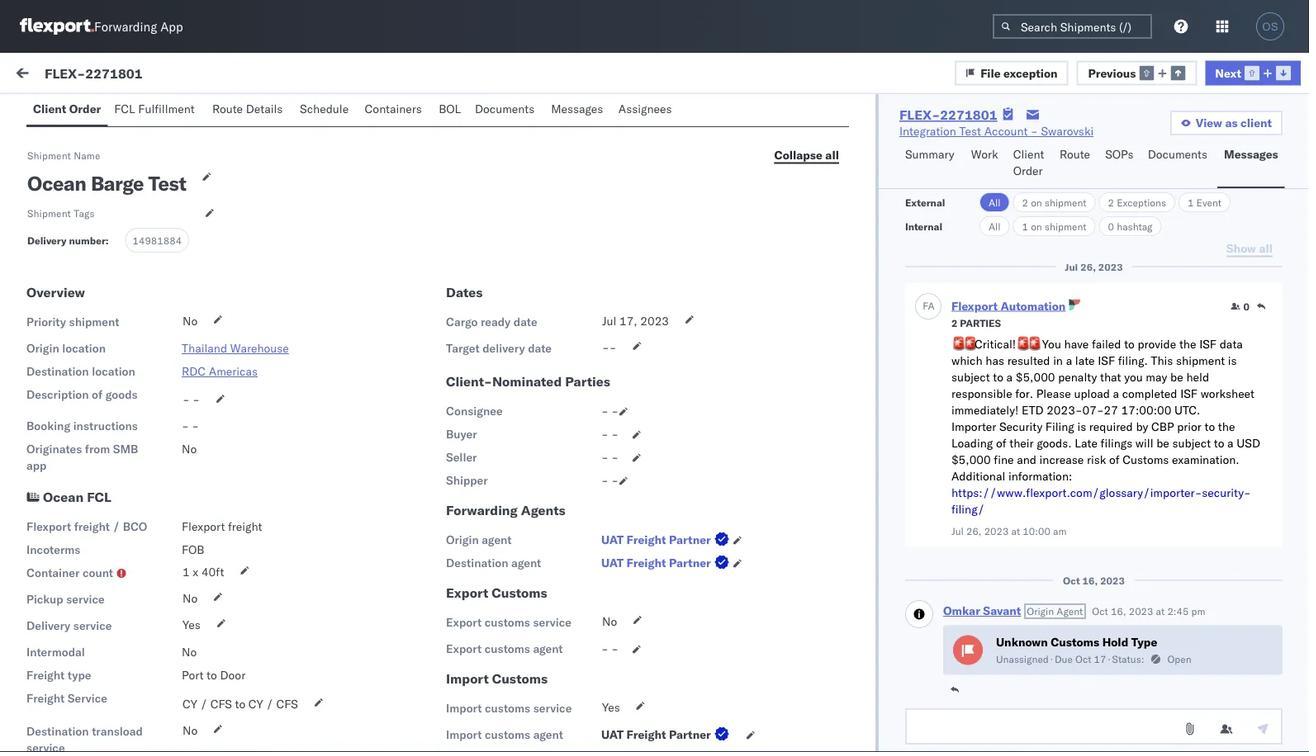 Task type: locate. For each thing, give the bounding box(es) containing it.
2 all button from the top
[[980, 216, 1010, 236]]

resize handle column header
[[706, 138, 726, 577], [993, 138, 1013, 577], [1279, 138, 1299, 577]]

related work item/shipment
[[1021, 143, 1150, 156]]

cy / cfs to cy / cfs
[[183, 697, 298, 712]]

- - for buyer
[[601, 427, 619, 441]]

import work
[[123, 68, 187, 82]]

messages down client
[[1224, 147, 1278, 161]]

1 vertical spatial pm
[[553, 423, 571, 438]]

unassigned due oct 17
[[996, 654, 1106, 666]]

o up booking
[[55, 395, 61, 406]]

0 horizontal spatial client
[[33, 102, 66, 116]]

3 pdt from the top
[[574, 522, 595, 537]]

isf up utc.
[[1180, 387, 1198, 401]]

location for destination location
[[92, 364, 135, 379]]

omkar savant
[[80, 179, 154, 193], [80, 286, 154, 301], [80, 394, 154, 408], [80, 509, 154, 524]]

freight type
[[26, 668, 91, 683]]

1 horizontal spatial client order
[[1013, 147, 1044, 178]]

- - for seller
[[601, 450, 619, 465]]

2 pdt from the top
[[574, 423, 595, 438]]

collapse all
[[774, 147, 839, 162]]

4 458574 from the top
[[1055, 522, 1098, 537]]

import for import customs service
[[446, 701, 482, 716]]

1 458574 from the top
[[1055, 209, 1098, 223]]

2 uat freight partner from the top
[[601, 556, 711, 570]]

type
[[68, 668, 91, 683]]

0 inside button
[[1244, 301, 1250, 313]]

to up filing.
[[1124, 337, 1135, 352]]

flexport freight / bco
[[26, 520, 147, 534]]

1 vertical spatial messages
[[1224, 147, 1278, 161]]

26,
[[1081, 261, 1096, 273], [469, 316, 487, 330], [469, 423, 487, 438], [469, 522, 487, 537], [966, 525, 982, 538]]

external for external (0)
[[26, 105, 70, 119]]

2 o from the top
[[55, 288, 61, 298]]

client order down account
[[1013, 147, 1044, 178]]

26, down filing/
[[966, 525, 982, 538]]

458574 up have
[[1055, 316, 1098, 330]]

export down export customs at the left
[[446, 615, 482, 630]]

no for export customs service
[[602, 615, 617, 629]]

message for list
[[192, 105, 240, 119]]

1 exception: from the top
[[52, 207, 111, 222]]

ocean barge test
[[27, 171, 186, 196]]

3 o s from the top
[[55, 395, 66, 406]]

2023 for jul 17, 2023
[[640, 314, 669, 328]]

origin left agent
[[1027, 606, 1054, 618]]

is down data
[[1228, 354, 1237, 368]]

customs
[[1123, 453, 1169, 467], [492, 585, 547, 601], [1051, 635, 1100, 650], [492, 671, 548, 687]]

0 vertical spatial and
[[151, 240, 171, 255]]

service for import customs service
[[533, 701, 572, 716]]

forwarding left app
[[94, 19, 157, 34]]

client order for client order button to the left
[[33, 102, 101, 116]]

0 horizontal spatial (0)
[[73, 105, 94, 119]]

documents button right bol
[[468, 94, 544, 126]]

message down external (0) button at the top left of page
[[51, 143, 91, 156]]

will
[[1136, 437, 1153, 451]]

1 freight from the left
[[74, 520, 110, 534]]

resulted
[[1007, 354, 1050, 368]]

cbp
[[1151, 420, 1174, 434]]

2 shipment from the top
[[27, 207, 71, 219]]

jul
[[1065, 261, 1078, 273], [602, 314, 616, 328], [951, 525, 964, 538]]

as
[[1225, 116, 1238, 130], [222, 381, 234, 395]]

date down oct 26, 2023, 2:45 pm pdt
[[528, 341, 552, 356]]

3 458574 from the top
[[1055, 423, 1098, 438]]

uat freight partner link
[[601, 532, 732, 548], [601, 555, 732, 572]]

1 vertical spatial fcl
[[87, 489, 111, 505]]

None text field
[[905, 709, 1283, 745]]

0 horizontal spatial cy
[[183, 697, 197, 712]]

0 vertical spatial be
[[1170, 370, 1183, 385]]

jul left 17, at the top of page
[[602, 314, 616, 328]]

a left the : on the top of the page
[[87, 240, 93, 255]]

4 o s from the top
[[55, 511, 66, 521]]

export for export customs agent
[[446, 642, 482, 656]]

0 horizontal spatial this
[[50, 240, 72, 255]]

no for destination transload service
[[183, 724, 198, 738]]

client for client order button to the left
[[33, 102, 66, 116]]

export
[[446, 585, 488, 601], [446, 615, 482, 630], [446, 642, 482, 656]]

0 vertical spatial 0
[[1108, 220, 1114, 233]]

exception: for exception: (air recovery) availability delay
[[52, 422, 111, 437]]

internal for internal
[[905, 220, 943, 233]]

import for import customs agent
[[446, 728, 482, 742]]

2 all from the top
[[989, 220, 1001, 233]]

0 horizontal spatial may
[[215, 348, 236, 362]]

all for 1
[[989, 220, 1001, 233]]

1 vertical spatial please
[[1036, 387, 1071, 401]]

is up late
[[1077, 420, 1086, 434]]

0 horizontal spatial at
[[1011, 525, 1020, 538]]

flex-2271801
[[45, 65, 143, 81], [899, 107, 997, 123]]

import up fcl fulfillment at the top left of the page
[[123, 68, 157, 82]]

ocean up flexport freight / bco
[[43, 489, 84, 505]]

4 o from the top
[[55, 511, 61, 521]]

and inside this is a great deal and with partnership.
[[151, 240, 171, 255]]

1 vertical spatial partner
[[669, 556, 711, 570]]

0 vertical spatial subject
[[951, 370, 990, 385]]

route
[[212, 102, 243, 116], [1060, 147, 1090, 161]]

0 vertical spatial fcl
[[114, 102, 135, 116]]

to
[[1124, 337, 1135, 352], [993, 370, 1003, 385], [1205, 420, 1215, 434], [1214, 437, 1224, 451], [207, 668, 217, 683], [235, 697, 245, 712]]

security
[[999, 420, 1043, 434]]

0 horizontal spatial documents
[[475, 102, 535, 116]]

2 freight from the left
[[228, 520, 262, 534]]

that inside 🚨🚨critical!🚨🚨 you have failed to provide the isf data which has resulted in a late isf filing. this shipment is subject to a $5,000 penalty that you may be held responsible for. please upload a completed isf worksheet immediately! etd 2023-07-27 17:00:00 utc. importer security filing is required by cbp prior to the loading of their goods. late filings will be subject to a usd $5,000 fine and increase risk of customs examination. additional information: https://www.flexport.com/glossary/importer-security- filing/ jul 26, 2023 at 10:00 am
[[1100, 370, 1121, 385]]

- - for consignee
[[601, 404, 619, 418]]

2 uat from the top
[[601, 556, 624, 570]]

origin inside 'omkar savant origin agent'
[[1027, 606, 1054, 618]]

2023 for oct 16, 2023 at 2:45 pm
[[1129, 606, 1153, 618]]

1 horizontal spatial please
[[1036, 387, 1071, 401]]

as down americas
[[222, 381, 234, 395]]

1 vertical spatial client
[[1013, 147, 1044, 161]]

external (0)
[[26, 105, 94, 119]]

o s up priority shipment
[[55, 288, 66, 298]]

2 export from the top
[[446, 615, 482, 630]]

1 vertical spatial 1
[[1022, 220, 1028, 233]]

1 vertical spatial documents button
[[1141, 140, 1217, 188]]

origin agent
[[446, 533, 512, 547]]

3 partner from the top
[[669, 728, 711, 742]]

0 vertical spatial the
[[1179, 337, 1196, 352]]

2 on shipment
[[1022, 196, 1087, 209]]

0 horizontal spatial origin
[[26, 341, 59, 356]]

flexport for flexport freight / bco
[[26, 520, 71, 534]]

at up 'type'
[[1156, 606, 1165, 618]]

messages for the topmost messages 'button'
[[551, 102, 603, 116]]

origin location
[[26, 341, 106, 356]]

delivery number :
[[27, 235, 109, 247]]

work for my
[[47, 64, 90, 86]]

Search Shipments (/) text field
[[993, 14, 1152, 39]]

1 uat freight partner from the top
[[601, 533, 711, 547]]

1 horizontal spatial we
[[123, 364, 140, 379]]

data
[[1220, 337, 1243, 352]]

all
[[825, 147, 839, 162]]

this inside your shipment, delayed. this
[[97, 331, 119, 346]]

location up destination location
[[62, 341, 106, 356]]

priority
[[26, 315, 66, 329]]

file exception
[[981, 65, 1058, 80]]

and
[[151, 240, 171, 255], [1017, 453, 1037, 467]]

1 uat freight partner link from the top
[[601, 532, 732, 548]]

order inside client order
[[1013, 164, 1043, 178]]

1 horizontal spatial flexport
[[182, 520, 225, 534]]

order down related
[[1013, 164, 1043, 178]]

messages for messages 'button' to the bottom
[[1224, 147, 1278, 161]]

1 horizontal spatial as
[[1225, 116, 1238, 130]]

1 export from the top
[[446, 585, 488, 601]]

1 vertical spatial jul
[[602, 314, 616, 328]]

please up 2023-
[[1036, 387, 1071, 401]]

2 horizontal spatial the
[[1218, 420, 1235, 434]]

partner for origin agent
[[669, 533, 711, 547]]

1 horizontal spatial 2
[[1022, 196, 1028, 209]]

all button down the work button
[[980, 192, 1010, 212]]

0 horizontal spatial with
[[50, 381, 72, 395]]

0 horizontal spatial client order
[[33, 102, 101, 116]]

ready
[[481, 315, 511, 329]]

export for export customs service
[[446, 615, 482, 630]]

17
[[1094, 654, 1106, 666]]

documents button up 1 event
[[1141, 140, 1217, 188]]

2 vertical spatial partner
[[669, 728, 711, 742]]

responsible
[[951, 387, 1012, 401]]

external inside external (0) button
[[26, 105, 70, 119]]

may up rdc americas link
[[215, 348, 236, 362]]

1 2023, from the top
[[490, 316, 522, 330]]

related
[[1021, 143, 1055, 156]]

service for destination transload service
[[26, 741, 65, 752]]

2 vertical spatial the
[[1218, 420, 1235, 434]]

forwarding up origin agent
[[446, 502, 518, 519]]

0 vertical spatial isf
[[1199, 337, 1217, 352]]

uat freight partner link for destination agent
[[601, 555, 732, 572]]

3 export from the top
[[446, 642, 482, 656]]

a inside this is a great deal and with partnership.
[[87, 240, 93, 255]]

flex-2271801 down forwarding app link
[[45, 65, 143, 81]]

0 horizontal spatial 0
[[1108, 220, 1114, 233]]

2271801 up integration test account - swarovski
[[940, 107, 997, 123]]

flex-2271801 up "integration"
[[899, 107, 997, 123]]

be left held
[[1170, 370, 1183, 385]]

route down the swarovski
[[1060, 147, 1090, 161]]

that up appreciate
[[168, 348, 189, 362]]

0 vertical spatial location
[[62, 341, 106, 356]]

2 vertical spatial is
[[1077, 420, 1086, 434]]

flexport up 2 parties button
[[951, 299, 998, 313]]

1 for 1 x 40ft
[[183, 565, 190, 579]]

2 on from the top
[[1031, 220, 1042, 233]]

agent down export customs service
[[533, 642, 563, 656]]

is inside this is a great deal and with partnership.
[[75, 240, 84, 255]]

and right deal
[[151, 240, 171, 255]]

subject
[[951, 370, 990, 385], [1172, 437, 1211, 451]]

fob
[[182, 543, 204, 557]]

1 pdt from the top
[[574, 316, 595, 330]]

as right 'view'
[[1225, 116, 1238, 130]]

service up import customs agent
[[533, 701, 572, 716]]

cargo ready date
[[446, 315, 537, 329]]

import inside import work "button"
[[123, 68, 157, 82]]

0 vertical spatial oct 26, 2023, 2:44 pm pdt
[[447, 423, 595, 438]]

destination down origin agent
[[446, 556, 508, 570]]

1 vertical spatial may
[[1146, 370, 1167, 385]]

with inside the "that this may impact your delivery date. we appreciate your understanding with the status of your shipment as soon"
[[50, 381, 72, 395]]

client-nominated parties
[[446, 373, 610, 390]]

1 on from the top
[[1031, 196, 1042, 209]]

17,
[[619, 314, 637, 328]]

1 vertical spatial work
[[971, 147, 998, 161]]

0 vertical spatial all
[[989, 196, 1001, 209]]

shipment up 1 on shipment
[[1045, 196, 1087, 209]]

2 cfs from the left
[[276, 697, 298, 712]]

0 vertical spatial work
[[47, 64, 90, 86]]

documents
[[475, 102, 535, 116], [1148, 147, 1208, 161]]

1 horizontal spatial /
[[200, 697, 207, 712]]

shipper
[[446, 473, 488, 488]]

order for client order button to the bottom
[[1013, 164, 1043, 178]]

destination down freight service on the left bottom
[[26, 724, 89, 739]]

1 all from the top
[[989, 196, 1001, 209]]

1 horizontal spatial and
[[1017, 453, 1037, 467]]

458574 down route button
[[1055, 209, 1098, 223]]

documents down 'view'
[[1148, 147, 1208, 161]]

intermodal
[[26, 645, 85, 660]]

completed
[[1122, 387, 1177, 401]]

on for 1
[[1031, 220, 1042, 233]]

details
[[246, 102, 283, 116]]

0 vertical spatial uat
[[601, 533, 624, 547]]

work inside button
[[971, 147, 998, 161]]

we
[[50, 315, 66, 329], [123, 364, 140, 379]]

1 vertical spatial destination
[[446, 556, 508, 570]]

this inside this is a great deal and with partnership.
[[50, 240, 72, 255]]

1 vertical spatial flex-2271801
[[899, 107, 997, 123]]

flex- 458574 down the https://www.flexport.com/glossary/importer-
[[1020, 522, 1098, 537]]

shipment name
[[27, 149, 100, 161]]

0 vertical spatial shipment
[[27, 149, 71, 161]]

2 exception: from the top
[[52, 422, 111, 437]]

shipment down 2 on shipment
[[1045, 220, 1087, 233]]

route details
[[212, 102, 283, 116]]

(0) for message (0)
[[249, 68, 270, 82]]

oct
[[447, 316, 466, 330], [447, 423, 466, 438], [447, 522, 466, 537], [1063, 575, 1080, 587], [1092, 606, 1108, 618], [1075, 654, 1091, 666]]

1 horizontal spatial delivery
[[483, 341, 525, 356]]

at left 10:00 in the bottom of the page
[[1011, 525, 1020, 538]]

import down the export customs agent
[[446, 671, 489, 687]]

oct 16, 2023 at 2:45 pm
[[1092, 606, 1206, 618]]

2 inside 2 parties button
[[951, 317, 958, 330]]

location for origin location
[[62, 341, 106, 356]]

1 vertical spatial uat freight partner
[[601, 556, 711, 570]]

oct up agent
[[1063, 575, 1080, 587]]

shipment,
[[209, 315, 262, 329]]

1 vertical spatial message
[[192, 105, 240, 119]]

bol
[[439, 102, 461, 116]]

service inside 'destination transload service'
[[26, 741, 65, 752]]

0 vertical spatial 2:45
[[525, 316, 550, 330]]

0 horizontal spatial subject
[[951, 370, 990, 385]]

1 vertical spatial external
[[905, 196, 945, 209]]

0 horizontal spatial internal
[[111, 105, 151, 119]]

0 vertical spatial delivery
[[27, 235, 66, 247]]

1 horizontal spatial yes
[[602, 700, 620, 715]]

export for export customs
[[446, 585, 488, 601]]

1 o from the top
[[55, 181, 61, 191]]

16, for oct 16, 2023
[[1082, 575, 1098, 587]]

internal for internal (0)
[[111, 105, 151, 119]]

fcl fulfillment button
[[108, 94, 206, 126]]

savant down smb
[[118, 509, 154, 524]]

uat freight partner for origin agent
[[601, 533, 711, 547]]

2 uat freight partner link from the top
[[601, 555, 732, 572]]

1 vertical spatial export
[[446, 615, 482, 630]]

oct up the destination agent
[[447, 522, 466, 537]]

3 o from the top
[[55, 395, 61, 406]]

pm up parties
[[553, 316, 571, 330]]

0 vertical spatial that
[[168, 348, 189, 362]]

please
[[104, 348, 139, 362], [1036, 387, 1071, 401]]

0 vertical spatial client order button
[[26, 94, 108, 126]]

freight
[[626, 533, 666, 547], [626, 556, 666, 570], [26, 668, 65, 683], [26, 691, 65, 706], [626, 728, 666, 742]]

1 on shipment
[[1022, 220, 1087, 233]]

2 up 1 on shipment
[[1022, 196, 1028, 209]]

uat for destination agent
[[601, 556, 624, 570]]

0 vertical spatial 2271801
[[85, 65, 143, 81]]

message inside button
[[192, 105, 240, 119]]

0 horizontal spatial the
[[75, 381, 92, 395]]

2 horizontal spatial (0)
[[249, 68, 270, 82]]

0 vertical spatial export
[[446, 585, 488, 601]]

client down account
[[1013, 147, 1044, 161]]

customs up import customs service
[[492, 671, 548, 687]]

- -
[[183, 392, 200, 407], [601, 404, 619, 418], [182, 419, 199, 433], [601, 427, 619, 441], [601, 450, 619, 465], [601, 473, 619, 488], [601, 642, 619, 656]]

order down "my work"
[[69, 102, 101, 116]]

a up 27
[[1113, 387, 1119, 401]]

2 horizontal spatial origin
[[1027, 606, 1054, 618]]

0 vertical spatial origin
[[26, 341, 59, 356]]

we right date.
[[123, 364, 140, 379]]

pickup
[[26, 592, 63, 607]]

0 vertical spatial external
[[26, 105, 70, 119]]

s down ocean fcl at the left bottom of page
[[61, 511, 66, 521]]

2 o s from the top
[[55, 288, 66, 298]]

agent
[[482, 533, 512, 547], [511, 556, 541, 570], [533, 642, 563, 656], [533, 728, 563, 742]]

0 vertical spatial uat freight partner
[[601, 533, 711, 547]]

pdt for @
[[574, 522, 595, 537]]

freight for flexport freight
[[228, 520, 262, 534]]

savant up unknown
[[983, 604, 1021, 619]]

1 vertical spatial that
[[1100, 370, 1121, 385]]

s up priority shipment
[[61, 288, 66, 298]]

external (0) button
[[20, 97, 104, 130]]

oct 26, 2023, 2:44 pm pdt down forwarding agents
[[447, 522, 595, 537]]

all for 2
[[989, 196, 1001, 209]]

1 cy from the left
[[183, 697, 197, 712]]

2 cy from the left
[[248, 697, 263, 712]]

2023 down 0 hashtag
[[1098, 261, 1123, 273]]

exception: inside exception: (air recovery) availability delay
[[52, 422, 111, 437]]

omkar savant up the instructions
[[80, 394, 154, 408]]

shipment inside 🚨🚨critical!🚨🚨 you have failed to provide the isf data which has resulted in a late isf filing. this shipment is subject to a $5,000 penalty that you may be held responsible for. please upload a completed isf worksheet immediately! etd 2023-07-27 17:00:00 utc. importer security filing is required by cbp prior to the loading of their goods. late filings will be subject to a usd $5,000 fine and increase risk of customs examination. additional information: https://www.flexport.com/glossary/importer-security- filing/ jul 26, 2023 at 10:00 am
[[1176, 354, 1225, 368]]

2023, down forwarding agents
[[490, 522, 522, 537]]

2 vertical spatial 1
[[183, 565, 190, 579]]

2 partner from the top
[[669, 556, 711, 570]]

shipment
[[27, 149, 71, 161], [27, 207, 71, 219]]

delivery
[[483, 341, 525, 356], [50, 364, 90, 379]]

o up "shipment tags"
[[55, 181, 61, 191]]

of
[[131, 381, 141, 395], [92, 387, 103, 402], [996, 437, 1006, 451], [1109, 453, 1120, 467]]

as inside button
[[1225, 116, 1238, 130]]

order
[[69, 102, 101, 116], [1013, 164, 1043, 178]]

forwarding
[[94, 19, 157, 34], [446, 502, 518, 519]]

o s up booking
[[55, 395, 66, 406]]

destination up description
[[26, 364, 89, 379]]

2 vertical spatial export
[[446, 642, 482, 656]]

flexport up @
[[26, 520, 71, 534]]

3 2023, from the top
[[490, 522, 522, 537]]

destination inside 'destination transload service'
[[26, 724, 89, 739]]

2 vertical spatial pm
[[553, 522, 571, 537]]

forwarding inside forwarding app link
[[94, 19, 157, 34]]

1 vertical spatial 16,
[[1111, 606, 1126, 618]]

omkar savant up the tags
[[80, 179, 154, 193]]

2 horizontal spatial jul
[[1065, 261, 1078, 273]]

at
[[1011, 525, 1020, 538], [1156, 606, 1165, 618]]

jul down 1 on shipment
[[1065, 261, 1078, 273]]

1 shipment from the top
[[27, 149, 71, 161]]

container
[[26, 566, 80, 580]]

origin down priority
[[26, 341, 59, 356]]

1 left event at the right top of page
[[1188, 196, 1194, 209]]

oct 26, 2023, 2:44 pm pdt down the nominated
[[447, 423, 595, 438]]

1 vertical spatial on
[[1031, 220, 1042, 233]]

16, up agent
[[1082, 575, 1098, 587]]

route for route details
[[212, 102, 243, 116]]

client order button down account
[[1007, 140, 1053, 188]]

export customs service
[[446, 615, 572, 630]]

my work
[[17, 64, 90, 86]]

category
[[734, 143, 775, 156]]

delivery down expected.
[[50, 364, 90, 379]]

hashtag
[[1117, 220, 1153, 233]]

customs for export customs agent
[[485, 642, 530, 656]]

sops
[[1105, 147, 1134, 161]]

0 vertical spatial as
[[1225, 116, 1238, 130]]

internal inside button
[[111, 105, 151, 119]]

work down integration test account - swarovski link
[[971, 147, 998, 161]]

oct 26, 2023, 2:44 pm pdt
[[447, 423, 595, 438], [447, 522, 595, 537]]

delivery down 'pickup'
[[26, 619, 70, 633]]

1 pm from the top
[[553, 316, 571, 330]]

2 vertical spatial this
[[1151, 354, 1173, 368]]

provide
[[1138, 337, 1176, 352]]

1 vertical spatial all
[[989, 220, 1001, 233]]

please inside 🚨🚨critical!🚨🚨 you have failed to provide the isf data which has resulted in a late isf filing. this shipment is subject to a $5,000 penalty that you may be held responsible for. please upload a completed isf worksheet immediately! etd 2023-07-27 17:00:00 utc. importer security filing is required by cbp prior to the loading of their goods. late filings will be subject to a usd $5,000 fine and increase risk of customs examination. additional information: https://www.flexport.com/glossary/importer-security- filing/ jul 26, 2023 at 10:00 am
[[1036, 387, 1071, 401]]

0 horizontal spatial is
[[75, 240, 84, 255]]

1 horizontal spatial that
[[1100, 370, 1121, 385]]

of inside the "that this may impact your delivery date. we appreciate your understanding with the status of your shipment as soon"
[[131, 381, 141, 395]]

40ft
[[201, 565, 224, 579]]

service down pickup service
[[73, 619, 112, 633]]

3 pm from the top
[[553, 522, 571, 537]]

savant up 14981884
[[118, 179, 154, 193]]

jul for jul 26, 2023
[[1065, 261, 1078, 273]]

yes for delivery service
[[183, 618, 201, 632]]

3 resize handle column header from the left
[[1279, 138, 1299, 577]]

3 omkar savant from the top
[[80, 394, 154, 408]]

1 uat from the top
[[601, 533, 624, 547]]

no for priority shipment
[[183, 314, 198, 328]]

import for import work
[[123, 68, 157, 82]]

1 partner from the top
[[669, 533, 711, 547]]

port
[[182, 668, 204, 683]]

no for pickup service
[[183, 591, 198, 606]]

1 horizontal spatial this
[[97, 331, 119, 346]]

0 horizontal spatial as
[[222, 381, 234, 395]]

4 flex- 458574 from the top
[[1020, 522, 1098, 537]]

your inside your shipment, delayed. this
[[183, 315, 206, 329]]

all button for 1
[[980, 216, 1010, 236]]

customs
[[485, 615, 530, 630], [485, 642, 530, 656], [485, 701, 530, 716], [485, 728, 530, 742]]

1 horizontal spatial internal
[[905, 220, 943, 233]]

0 vertical spatial exception:
[[52, 207, 111, 222]]

flexport. image
[[20, 18, 94, 35]]

destination for destination transload service
[[26, 724, 89, 739]]

1 vertical spatial we
[[123, 364, 140, 379]]

list
[[243, 105, 263, 119]]

1 vertical spatial 2:44
[[525, 522, 550, 537]]

customs down import customs service
[[485, 728, 530, 742]]

service up the export customs agent
[[533, 615, 572, 630]]

1 horizontal spatial documents button
[[1141, 140, 1217, 188]]

the right provide
[[1179, 337, 1196, 352]]

expected.
[[50, 348, 101, 362]]

0 vertical spatial ocean
[[27, 171, 86, 196]]

shipment for shipment name
[[27, 149, 71, 161]]

on down 2 on shipment
[[1031, 220, 1042, 233]]

1 vertical spatial origin
[[446, 533, 479, 547]]

2271801
[[85, 65, 143, 81], [940, 107, 997, 123]]

ocean
[[27, 171, 86, 196], [43, 489, 84, 505]]

all button for 2
[[980, 192, 1010, 212]]

2 resize handle column header from the left
[[993, 138, 1013, 577]]

test down flex-2271801 link
[[959, 124, 981, 138]]

2023 down filing/
[[984, 525, 1009, 538]]

4 omkar savant from the top
[[80, 509, 154, 524]]

test
[[959, 124, 981, 138], [148, 171, 186, 196]]

2:45
[[525, 316, 550, 330], [1167, 606, 1189, 618]]

1 all button from the top
[[980, 192, 1010, 212]]

pdt for we
[[574, 316, 595, 330]]

0 vertical spatial date
[[514, 315, 537, 329]]



Task type: vqa. For each thing, say whether or not it's contained in the screenshot.
the Completed to the bottom
no



Task type: describe. For each thing, give the bounding box(es) containing it.
integration test account - swarovski
[[899, 124, 1094, 138]]

for.
[[1015, 387, 1033, 401]]

uat freight partner link for origin agent
[[601, 532, 732, 548]]

2 horizontal spatial is
[[1228, 354, 1237, 368]]

customs for import customs service
[[485, 701, 530, 716]]

1 cfs from the left
[[210, 697, 232, 712]]

uat freight partner for destination agent
[[601, 556, 711, 570]]

1 horizontal spatial 2:45
[[1167, 606, 1189, 618]]

oct up target
[[447, 316, 466, 330]]

description of goods
[[26, 387, 138, 402]]

1 horizontal spatial the
[[1179, 337, 1196, 352]]

- - for export customs agent
[[601, 642, 619, 656]]

0 vertical spatial documents
[[475, 102, 535, 116]]

16, for oct 16, 2023 at 2:45 pm
[[1111, 606, 1126, 618]]

import for import customs
[[446, 671, 489, 687]]

2 vertical spatial message
[[51, 143, 91, 156]]

agents
[[521, 502, 566, 519]]

0 vertical spatial documents button
[[468, 94, 544, 126]]

- - for shipper
[[601, 473, 619, 488]]

work button
[[964, 140, 1007, 188]]

of left "goods"
[[92, 387, 103, 402]]

jul for jul 17, 2023
[[602, 314, 616, 328]]

rdc americas
[[182, 364, 258, 379]]

service for export customs service
[[533, 615, 572, 630]]

pickup service
[[26, 592, 105, 607]]

delivery for delivery service
[[26, 619, 70, 633]]

uat for origin agent
[[601, 533, 624, 547]]

2 for exceptions
[[1108, 196, 1114, 209]]

0 vertical spatial flex-2271801
[[45, 65, 143, 81]]

1 vertical spatial documents
[[1148, 147, 1208, 161]]

origin for origin agent
[[446, 533, 479, 547]]

a left 'usd'
[[1227, 437, 1234, 451]]

1 horizontal spatial be
[[1170, 370, 1183, 385]]

goods
[[105, 387, 138, 402]]

1 x 40ft
[[183, 565, 224, 579]]

1 oct 26, 2023, 2:44 pm pdt from the top
[[447, 423, 595, 438]]

your down cargo in the left of the page
[[278, 348, 301, 362]]

26, down forwarding agents
[[469, 522, 487, 537]]

flex- up "integration"
[[899, 107, 940, 123]]

shipment inside the "that this may impact your delivery date. we appreciate your understanding with the status of your shipment as soon"
[[170, 381, 219, 395]]

2023, for @
[[490, 522, 522, 537]]

containers
[[365, 102, 422, 116]]

flex- down information:
[[1020, 522, 1055, 537]]

os
[[1262, 20, 1278, 33]]

1 vertical spatial $5,000
[[951, 453, 991, 467]]

forwarding for forwarding agents
[[446, 502, 518, 519]]

filing
[[1046, 420, 1074, 434]]

--
[[602, 340, 616, 355]]

route details button
[[206, 94, 293, 126]]

examination.
[[1172, 453, 1239, 467]]

view as client
[[1196, 116, 1272, 130]]

oct down consignee
[[447, 423, 466, 438]]

customs for export customs
[[492, 585, 547, 601]]

customs inside 🚨🚨critical!🚨🚨 you have failed to provide the isf data which has resulted in a late isf filing. this shipment is subject to a $5,000 penalty that you may be held responsible for. please upload a completed isf worksheet immediately! etd 2023-07-27 17:00:00 utc. importer security filing is required by cbp prior to the loading of their goods. late filings will be subject to a usd $5,000 fine and increase risk of customs examination. additional information: https://www.flexport.com/glossary/importer-security- filing/ jul 26, 2023 at 10:00 am
[[1123, 453, 1169, 467]]

1 horizontal spatial $5,000
[[1016, 370, 1055, 385]]

oct left '17'
[[1075, 654, 1091, 666]]

soon
[[237, 381, 262, 395]]

2 oct 26, 2023, 2:44 pm pdt from the top
[[447, 522, 595, 537]]

1 omkar savant from the top
[[80, 179, 154, 193]]

customs for unknown customs hold type
[[1051, 635, 1100, 650]]

schedule
[[300, 102, 349, 116]]

resize handle column header for category
[[993, 138, 1013, 577]]

when
[[191, 331, 219, 346]]

1 vertical spatial client order button
[[1007, 140, 1053, 188]]

with inside this is a great deal and with partnership.
[[174, 240, 196, 255]]

oct right agent
[[1092, 606, 1108, 618]]

exception: for exception:
[[52, 207, 111, 222]]

dates
[[446, 284, 483, 301]]

to right prior
[[1205, 420, 1215, 434]]

account
[[984, 124, 1028, 138]]

work inside "button"
[[160, 68, 187, 82]]

pm for @
[[553, 522, 571, 537]]

ocean for ocean barge test
[[27, 171, 86, 196]]

0 horizontal spatial /
[[113, 520, 120, 534]]

shipment up delayed.
[[69, 315, 119, 329]]

3 uat from the top
[[601, 728, 624, 742]]

0 horizontal spatial fcl
[[87, 489, 111, 505]]

shipment for shipment tags
[[27, 207, 71, 219]]

0 horizontal spatial 2:45
[[525, 316, 550, 330]]

1 o s from the top
[[55, 181, 66, 191]]

destination location
[[26, 364, 135, 379]]

internal (0)
[[111, 105, 176, 119]]

client-
[[446, 373, 492, 390]]

my
[[17, 64, 43, 86]]

client order for client order button to the bottom
[[1013, 147, 1044, 178]]

customs for import customs
[[492, 671, 548, 687]]

(0) for external (0)
[[73, 105, 94, 119]]

overview
[[26, 284, 85, 301]]

agent up export customs at the left
[[511, 556, 541, 570]]

partnership.
[[98, 257, 162, 271]]

26, up target
[[469, 316, 487, 330]]

hold
[[1102, 635, 1128, 650]]

date for cargo ready date
[[514, 315, 537, 329]]

import customs agent
[[446, 728, 563, 742]]

1 vertical spatial messages button
[[1217, 140, 1285, 188]]

open
[[1167, 654, 1192, 666]]

and inside 🚨🚨critical!🚨🚨 you have failed to provide the isf data which has resulted in a late isf filing. this shipment is subject to a $5,000 penalty that you may be held responsible for. please upload a completed isf worksheet immediately! etd 2023-07-27 17:00:00 utc. importer security filing is required by cbp prior to the loading of their goods. late filings will be subject to a usd $5,000 fine and increase risk of customs examination. additional information: https://www.flexport.com/glossary/importer-security- filing/ jul 26, 2023 at 10:00 am
[[1017, 453, 1037, 467]]

2 horizontal spatial isf
[[1199, 337, 1217, 352]]

required
[[1089, 420, 1133, 434]]

import work button
[[116, 53, 194, 97]]

barge
[[91, 171, 144, 196]]

at inside 🚨🚨critical!🚨🚨 you have failed to provide the isf data which has resulted in a late isf filing. this shipment is subject to a $5,000 penalty that you may be held responsible for. please upload a completed isf worksheet immediately! etd 2023-07-27 17:00:00 utc. importer security filing is required by cbp prior to the loading of their goods. late filings will be subject to a usd $5,000 fine and increase risk of customs examination. additional information: https://www.flexport.com/glossary/importer-security- filing/ jul 26, 2023 at 10:00 am
[[1011, 525, 1020, 538]]

yes for import customs service
[[602, 700, 620, 715]]

- - for description of goods
[[183, 392, 200, 407]]

freight service
[[26, 691, 107, 706]]

originates from smb app
[[26, 442, 138, 473]]

we inside the "that this may impact your delivery date. we appreciate your understanding with the status of your shipment as soon"
[[123, 364, 140, 379]]

a right in
[[1066, 354, 1072, 368]]

2 for on shipment
[[1022, 196, 1028, 209]]

forwarding for forwarding app
[[94, 19, 157, 34]]

bco
[[123, 520, 147, 534]]

route for route
[[1060, 147, 1090, 161]]

held
[[1186, 370, 1209, 385]]

worksheet
[[1201, 387, 1255, 401]]

1 horizontal spatial at
[[1156, 606, 1165, 618]]

1 flex- 458574 from the top
[[1020, 209, 1098, 223]]

a down resulted
[[1006, 370, 1013, 385]]

file
[[981, 65, 1001, 80]]

previous button
[[1077, 61, 1197, 85]]

client for client order button to the bottom
[[1013, 147, 1044, 161]]

3 s from the top
[[61, 395, 66, 406]]

ocean for ocean fcl
[[43, 489, 84, 505]]

delivery inside the "that this may impact your delivery date. we appreciate your understanding with the status of your shipment as soon"
[[50, 364, 90, 379]]

1 for 1 event
[[1188, 196, 1194, 209]]

filing/
[[951, 503, 985, 517]]

great
[[96, 240, 123, 255]]

your down this
[[201, 364, 224, 379]]

forwarding app
[[94, 19, 183, 34]]

of up fine
[[996, 437, 1006, 451]]

0 horizontal spatial client order button
[[26, 94, 108, 126]]

integration
[[899, 124, 956, 138]]

2 omkar savant from the top
[[80, 286, 154, 301]]

1 horizontal spatial isf
[[1180, 387, 1198, 401]]

omkar savant origin agent
[[943, 604, 1083, 619]]

status:
[[1112, 654, 1144, 666]]

2 horizontal spatial /
[[266, 697, 273, 712]]

message for (0)
[[201, 68, 249, 82]]

may inside the "that this may impact your delivery date. we appreciate your understanding with the status of your shipment as soon"
[[215, 348, 236, 362]]

am
[[1053, 525, 1067, 538]]

are
[[69, 315, 86, 329]]

(0) for internal (0)
[[154, 105, 176, 119]]

oct 16, 2023
[[1063, 575, 1125, 587]]

delivery for delivery number :
[[27, 235, 66, 247]]

0 horizontal spatial 2271801
[[85, 65, 143, 81]]

prior
[[1177, 420, 1202, 434]]

1 vertical spatial 2271801
[[940, 107, 997, 123]]

2 flex- 458574 from the top
[[1020, 316, 1098, 330]]

2023, for we
[[490, 316, 522, 330]]

3 flex- 458574 from the top
[[1020, 423, 1098, 438]]

1 s from the top
[[61, 181, 66, 191]]

2 2:44 from the top
[[525, 522, 550, 537]]

savant up the (air
[[118, 394, 154, 408]]

1 horizontal spatial subject
[[1172, 437, 1211, 451]]

that inside the "that this may impact your delivery date. we appreciate your understanding with the status of your shipment as soon"
[[168, 348, 189, 362]]

0 for 0
[[1244, 301, 1250, 313]]

0 vertical spatial test
[[959, 124, 981, 138]]

07-
[[1082, 403, 1104, 418]]

this
[[192, 348, 212, 362]]

upload
[[1074, 387, 1110, 401]]

please inside occurs when unloading cargo expected. please
[[104, 348, 139, 362]]

2023 inside 🚨🚨critical!🚨🚨 you have failed to provide the isf data which has resulted in a late isf filing. this shipment is subject to a $5,000 penalty that you may be held responsible for. please upload a completed isf worksheet immediately! etd 2023-07-27 17:00:00 utc. importer security filing is required by cbp prior to the loading of their goods. late filings will be subject to a usd $5,000 fine and increase risk of customs examination. additional information: https://www.flexport.com/glossary/importer-security- filing/ jul 26, 2023 at 10:00 am
[[984, 525, 1009, 538]]

freight for flexport freight / bco
[[74, 520, 110, 534]]

0 button
[[1231, 300, 1250, 313]]

0 horizontal spatial be
[[1156, 437, 1169, 451]]

of down filings
[[1109, 453, 1120, 467]]

2 2023, from the top
[[490, 423, 522, 438]]

2 parties
[[951, 317, 1001, 330]]

shipment tags
[[27, 207, 95, 219]]

3 uat freight partner from the top
[[601, 728, 711, 742]]

goods.
[[1037, 437, 1072, 451]]

originates
[[26, 442, 82, 456]]

jul 26, 2023
[[1065, 261, 1123, 273]]

agent down import customs service
[[533, 728, 563, 742]]

app
[[160, 19, 183, 34]]

the inside the "that this may impact your delivery date. we appreciate your understanding with the status of your shipment as soon"
[[75, 381, 92, 395]]

risk
[[1087, 453, 1106, 467]]

flex- down route button
[[1020, 209, 1055, 223]]

work for related
[[1058, 143, 1079, 156]]

delay
[[115, 439, 147, 453]]

late
[[1075, 354, 1095, 368]]

external for external
[[905, 196, 945, 209]]

date for target delivery date
[[528, 341, 552, 356]]

warehouse
[[230, 341, 289, 356]]

item/shipment
[[1082, 143, 1150, 156]]

forwarding app link
[[20, 18, 183, 35]]

usd
[[1237, 437, 1260, 451]]

fcl inside 'fcl fulfillment' "button"
[[114, 102, 135, 116]]

1 horizontal spatial is
[[1077, 420, 1086, 434]]

flexport for flexport automation
[[951, 299, 998, 313]]

0 vertical spatial messages button
[[544, 94, 612, 126]]

0 for 0 hashtag
[[1108, 220, 1114, 233]]

flex- down etd
[[1020, 423, 1055, 438]]

jul inside 🚨🚨critical!🚨🚨 you have failed to provide the isf data which has resulted in a late isf filing. this shipment is subject to a $5,000 penalty that you may be held responsible for. please upload a completed isf worksheet immediately! etd 2023-07-27 17:00:00 utc. importer security filing is required by cbp prior to the loading of their goods. late filings will be subject to a usd $5,000 fine and increase risk of customs examination. additional information: https://www.flexport.com/glossary/importer-security- filing/ jul 26, 2023 at 10:00 am
[[951, 525, 964, 538]]

pm for we
[[553, 316, 571, 330]]

you
[[1042, 337, 1061, 352]]

4 s from the top
[[61, 511, 66, 521]]

2 458574 from the top
[[1055, 316, 1098, 330]]

to down 'door'
[[235, 697, 245, 712]]

2 pm from the top
[[553, 423, 571, 438]]

additional
[[951, 470, 1005, 484]]

appreciate
[[143, 364, 198, 379]]

jul 17, 2023
[[602, 314, 669, 328]]

etd
[[1022, 403, 1044, 418]]

service down count
[[66, 592, 105, 607]]

26, down consignee
[[469, 423, 487, 438]]

0 horizontal spatial isf
[[1098, 354, 1115, 368]]

as inside the "that this may impact your delivery date. we appreciate your understanding with the status of your shipment as soon"
[[222, 381, 234, 395]]

flexport for flexport freight
[[182, 520, 225, 534]]

destination for destination agent
[[446, 556, 508, 570]]

app
[[26, 458, 47, 473]]

event
[[1196, 196, 1222, 209]]

to right port
[[207, 668, 217, 683]]

partner for destination agent
[[669, 556, 711, 570]]

26, inside 🚨🚨critical!🚨🚨 you have failed to provide the isf data which has resulted in a late isf filing. this shipment is subject to a $5,000 penalty that you may be held responsible for. please upload a completed isf worksheet immediately! etd 2023-07-27 17:00:00 utc. importer security filing is required by cbp prior to the loading of their goods. late filings will be subject to a usd $5,000 fine and increase risk of customs examination. additional information: https://www.flexport.com/glossary/importer-security- filing/ jul 26, 2023 at 10:00 am
[[966, 525, 982, 538]]

0 horizontal spatial test
[[148, 171, 186, 196]]

2 s from the top
[[61, 288, 66, 298]]

booking instructions
[[26, 419, 138, 433]]

penalty
[[1058, 370, 1097, 385]]

agent up the destination agent
[[482, 533, 512, 547]]

your down appreciate
[[144, 381, 167, 395]]

consignee
[[446, 404, 503, 418]]

destination for destination location
[[26, 364, 89, 379]]

flex- down automation
[[1020, 316, 1055, 330]]

may inside 🚨🚨critical!🚨🚨 you have failed to provide the isf data which has resulted in a late isf filing. this shipment is subject to a $5,000 penalty that you may be held responsible for. please upload a completed isf worksheet immediately! etd 2023-07-27 17:00:00 utc. importer security filing is required by cbp prior to the loading of their goods. late filings will be subject to a usd $5,000 fine and increase risk of customs examination. additional information: https://www.flexport.com/glossary/importer-security- filing/ jul 26, 2023 at 10:00 am
[[1146, 370, 1167, 385]]

on for 2
[[1031, 196, 1042, 209]]

collapse
[[774, 147, 823, 162]]

flex-2271801 link
[[899, 107, 997, 123]]

origin for origin location
[[26, 341, 59, 356]]

2023 for jul 26, 2023
[[1098, 261, 1123, 273]]

message list
[[192, 105, 263, 119]]

customs for import customs agent
[[485, 728, 530, 742]]

order for client order button to the left
[[69, 102, 101, 116]]

to up examination.
[[1214, 437, 1224, 451]]

flexport automation button
[[951, 299, 1066, 313]]

2023 for oct 16, 2023
[[1100, 575, 1125, 587]]

to down 'has'
[[993, 370, 1003, 385]]

export customs
[[446, 585, 547, 601]]

this inside 🚨🚨critical!🚨🚨 you have failed to provide the isf data which has resulted in a late isf filing. this shipment is subject to a $5,000 penalty that you may be held responsible for. please upload a completed isf worksheet immediately! etd 2023-07-27 17:00:00 utc. importer security filing is required by cbp prior to the loading of their goods. late filings will be subject to a usd $5,000 fine and increase risk of customs examination. additional information: https://www.flexport.com/glossary/importer-security- filing/ jul 26, 2023 at 10:00 am
[[1151, 354, 1173, 368]]

forwarding agents
[[446, 502, 566, 519]]

immediately!
[[951, 403, 1019, 418]]

🚨🚨critical!🚨🚨
[[951, 337, 1039, 352]]

1 horizontal spatial flex-2271801
[[899, 107, 997, 123]]

customs for export customs service
[[485, 615, 530, 630]]

port to door
[[182, 668, 245, 683]]

26, down 1 on shipment
[[1081, 261, 1096, 273]]

0 vertical spatial delivery
[[483, 341, 525, 356]]

resize handle column header for related work item/shipment
[[1279, 138, 1299, 577]]

1 resize handle column header from the left
[[706, 138, 726, 577]]

type
[[1131, 635, 1157, 650]]

savant down 'partnership.'
[[118, 286, 154, 301]]

0 horizontal spatial we
[[50, 315, 66, 329]]

27
[[1104, 403, 1118, 418]]

bol button
[[432, 94, 468, 126]]

flex- right my
[[45, 65, 85, 81]]

message list button
[[185, 97, 270, 130]]

1 for 1 on shipment
[[1022, 220, 1028, 233]]

oct 26, 2023, 2:45 pm pdt
[[447, 316, 595, 330]]

1 2:44 from the top
[[525, 423, 550, 438]]



